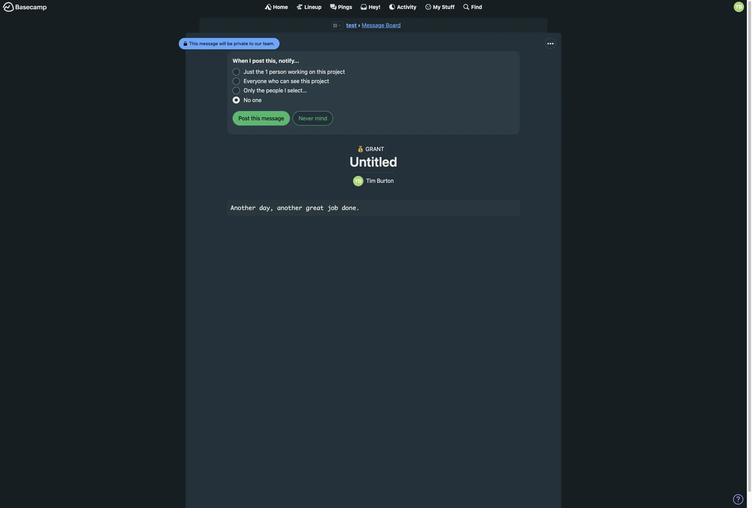 Task type: locate. For each thing, give the bounding box(es) containing it.
0 horizontal spatial this
[[301, 78, 310, 84]]

1
[[265, 69, 268, 75]]

this,
[[266, 58, 278, 64]]

None submit
[[233, 111, 290, 126]]

0 vertical spatial project
[[328, 69, 345, 75]]

this right see
[[301, 78, 310, 84]]

hey!
[[369, 4, 381, 10]]

1 vertical spatial this
[[301, 78, 310, 84]]

never mind
[[299, 115, 327, 121]]

project
[[328, 69, 345, 75], [312, 78, 329, 84]]

when i post this, notify…
[[233, 58, 299, 64]]

project right on
[[328, 69, 345, 75]]

hey! button
[[361, 3, 381, 10]]

team.
[[263, 41, 275, 46]]

test
[[346, 22, 357, 28]]

board
[[386, 22, 401, 28]]

tim burton image
[[734, 2, 745, 12]]

people
[[266, 88, 283, 94]]

1 vertical spatial the
[[257, 88, 265, 94]]

burton
[[377, 178, 394, 184]]

one
[[252, 97, 262, 103]]

post
[[252, 58, 264, 64]]

i
[[250, 58, 251, 64], [285, 88, 286, 94]]

this message will be private to our team.
[[189, 41, 275, 46]]

this
[[317, 69, 326, 75], [301, 78, 310, 84]]

job
[[328, 204, 338, 212]]

1 horizontal spatial this
[[317, 69, 326, 75]]

never
[[299, 115, 314, 121]]

the
[[256, 69, 264, 75], [257, 88, 265, 94]]

0 vertical spatial this
[[317, 69, 326, 75]]

home link
[[265, 3, 288, 10]]

switch accounts image
[[3, 2, 47, 12]]

project down on
[[312, 78, 329, 84]]

i down can
[[285, 88, 286, 94]]

tim burton image
[[353, 176, 364, 186]]

stuff
[[442, 4, 455, 10]]

this right on
[[317, 69, 326, 75]]

i left post
[[250, 58, 251, 64]]

message
[[362, 22, 385, 28]]

see
[[291, 78, 300, 84]]

0 horizontal spatial i
[[250, 58, 251, 64]]

be
[[227, 41, 233, 46]]

1 vertical spatial i
[[285, 88, 286, 94]]

day,
[[259, 204, 274, 212]]

everyone         who can see this project
[[244, 78, 329, 84]]

done.
[[342, 204, 360, 212]]

pings button
[[330, 3, 352, 10]]

just
[[244, 69, 254, 75]]

💰
[[357, 146, 364, 152]]

only
[[244, 88, 255, 94]]

›
[[358, 22, 361, 28]]

when
[[233, 58, 248, 64]]

activity link
[[389, 3, 417, 10]]

never mind link
[[293, 111, 333, 126]]

just the 1 person working on this project
[[244, 69, 345, 75]]

my stuff button
[[425, 3, 455, 10]]

untitled
[[350, 154, 397, 169]]

0 vertical spatial the
[[256, 69, 264, 75]]

💰 grant untitled
[[350, 146, 397, 169]]

1 vertical spatial project
[[312, 78, 329, 84]]

our
[[255, 41, 262, 46]]

the up "one" at the top left of page
[[257, 88, 265, 94]]

grant
[[366, 146, 384, 152]]

the left 1
[[256, 69, 264, 75]]

find
[[472, 4, 482, 10]]

1 horizontal spatial i
[[285, 88, 286, 94]]

0 vertical spatial i
[[250, 58, 251, 64]]

person
[[269, 69, 287, 75]]

the for only
[[257, 88, 265, 94]]

activity
[[397, 4, 417, 10]]

lineup
[[305, 4, 322, 10]]

message board link
[[362, 22, 401, 28]]

will
[[219, 41, 226, 46]]

another
[[277, 204, 303, 212]]



Task type: vqa. For each thing, say whether or not it's contained in the screenshot.
day,
yes



Task type: describe. For each thing, give the bounding box(es) containing it.
on
[[309, 69, 316, 75]]

home
[[273, 4, 288, 10]]

to
[[249, 41, 254, 46]]

notify…
[[279, 58, 299, 64]]

no
[[244, 97, 251, 103]]

lineup link
[[296, 3, 322, 10]]

tim burton
[[366, 178, 394, 184]]

another day, another great job done.
[[231, 204, 360, 212]]

my stuff
[[433, 4, 455, 10]]

can
[[280, 78, 289, 84]]

pings
[[338, 4, 352, 10]]

only the people i select…
[[244, 88, 307, 94]]

find button
[[463, 3, 482, 10]]

mind
[[315, 115, 327, 121]]

tim
[[366, 178, 376, 184]]

private
[[234, 41, 248, 46]]

message
[[199, 41, 218, 46]]

great
[[306, 204, 324, 212]]

the for just
[[256, 69, 264, 75]]

select…
[[288, 88, 307, 94]]

my
[[433, 4, 441, 10]]

another
[[231, 204, 256, 212]]

everyone
[[244, 78, 267, 84]]

no one
[[244, 97, 262, 103]]

who
[[268, 78, 279, 84]]

test link
[[346, 22, 357, 28]]

this
[[189, 41, 198, 46]]

main element
[[0, 0, 747, 13]]

working
[[288, 69, 308, 75]]

› message board
[[358, 22, 401, 28]]



